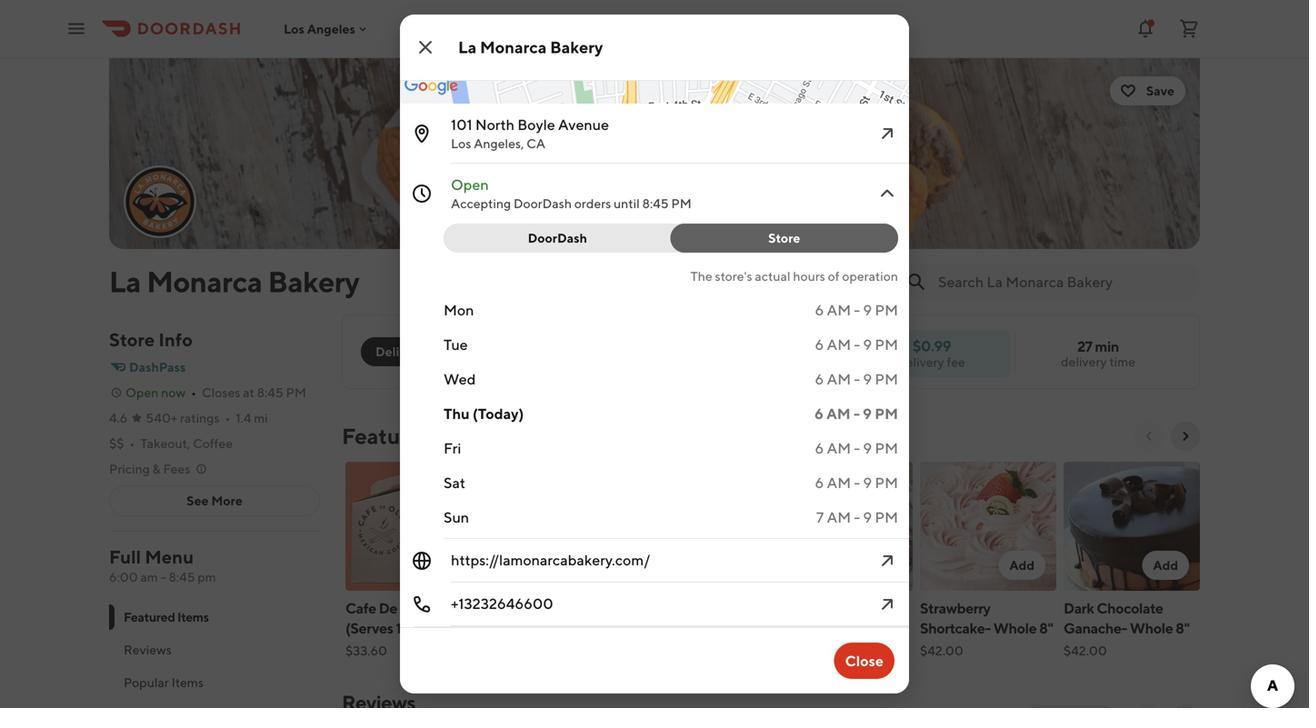 Task type: locate. For each thing, give the bounding box(es) containing it.
delivery left 'time'
[[1061, 354, 1107, 369]]

1 vertical spatial click item image
[[877, 594, 898, 616]]

whole down the chocolate
[[1130, 620, 1173, 637]]

1 horizontal spatial 8:45
[[257, 385, 283, 400]]

tres leche cake- whole 8" image
[[489, 462, 626, 591]]

menu
[[145, 546, 194, 568]]

1 9 from the top
[[863, 301, 872, 319]]

1 $42.00 from the left
[[920, 643, 964, 658]]

1 vertical spatial open
[[125, 385, 159, 400]]

los
[[284, 21, 305, 36], [451, 136, 471, 151]]

1 click item image from the top
[[877, 550, 898, 572]]

Item Search search field
[[938, 272, 1186, 292]]

open down dashpass
[[125, 385, 159, 400]]

items
[[438, 423, 494, 449], [177, 610, 209, 625], [171, 675, 204, 690]]

am for fri
[[827, 440, 851, 457]]

min
[[1095, 338, 1119, 355]]

am for thu (today)
[[827, 405, 851, 422]]

ca
[[527, 136, 546, 151]]

3 8" from the left
[[1039, 620, 1053, 637]]

pm for wed
[[875, 371, 898, 388]]

6 9 from the top
[[863, 474, 872, 491]]

1 add from the left
[[435, 558, 460, 573]]

$$
[[109, 436, 124, 451]]

ganache-
[[1064, 620, 1127, 637]]

add button up the
[[855, 551, 902, 580]]

2 add button from the left
[[568, 551, 615, 580]]

items down the "thu"
[[438, 423, 494, 449]]

fees
[[163, 461, 190, 476]]

1 horizontal spatial delivery
[[1061, 354, 1107, 369]]

8"
[[535, 620, 549, 637], [723, 620, 737, 637], [1039, 620, 1053, 637], [1176, 620, 1190, 637]]

click item image
[[877, 550, 898, 572], [877, 594, 898, 616]]

6 am from the top
[[827, 474, 851, 491]]

fri
[[444, 440, 461, 457]]

&
[[152, 461, 161, 476], [678, 600, 687, 617]]

fresh
[[690, 600, 726, 617]]

vanilla & fresh fruit cake - whole 8" button
[[629, 458, 773, 671]]

2 6 am - 9 pm from the top
[[815, 336, 898, 353]]

open now
[[125, 385, 186, 400]]

store up the store's actual hours of operation
[[768, 231, 800, 246]]

0 vertical spatial doordash
[[514, 196, 572, 211]]

0 vertical spatial items
[[438, 423, 494, 449]]

los down 101
[[451, 136, 471, 151]]

doordash
[[514, 196, 572, 211], [528, 231, 587, 246]]

la monarca bakery
[[620, 4, 689, 34], [620, 4, 689, 34], [458, 37, 603, 57], [109, 265, 360, 299]]

4 whole from the left
[[1130, 620, 1173, 637]]

9 for mon
[[863, 301, 872, 319]]

click item image for orders
[[877, 183, 898, 205]]

delivery inside the $0.99 delivery fee
[[898, 355, 944, 370]]

0 vertical spatial •
[[191, 385, 196, 400]]

8:45 inside open accepting doordash orders until 8:45 pm
[[642, 196, 669, 211]]

5 6 from the top
[[815, 440, 824, 457]]

add button up strawberry shortcake- whole 8" $42.00
[[999, 551, 1046, 580]]

doordash inside open accepting doordash orders until 8:45 pm
[[514, 196, 572, 211]]

$42.00 down ganache-
[[1064, 643, 1107, 658]]

2 click item image from the top
[[877, 183, 898, 205]]

1 8" from the left
[[535, 620, 549, 637]]

9 for sun
[[863, 509, 872, 526]]

- for thu (today)
[[854, 405, 860, 422]]

7 am from the top
[[827, 509, 851, 526]]

5 add from the left
[[1153, 558, 1178, 573]]

accepting
[[451, 196, 511, 211]]

4 6 from the top
[[815, 405, 824, 422]]

(serves
[[346, 620, 393, 637]]

6 am - 9 pm for thu (today)
[[815, 405, 898, 422]]

3 9 from the top
[[863, 371, 872, 388]]

2 click item image from the top
[[877, 594, 898, 616]]

9 for wed
[[863, 371, 872, 388]]

12)
[[396, 620, 414, 637]]

0 vertical spatial open
[[451, 176, 489, 193]]

add up carafe
[[435, 558, 460, 573]]

-
[[854, 301, 860, 319], [854, 336, 860, 353], [854, 371, 860, 388], [854, 405, 860, 422], [854, 440, 860, 457], [854, 474, 860, 491], [854, 509, 860, 526], [161, 570, 166, 585], [669, 620, 675, 637], [821, 620, 827, 637]]

7 9 from the top
[[863, 509, 872, 526]]

$$ • takeout, coffee
[[109, 436, 233, 451]]

bakery
[[634, 19, 675, 34], [634, 19, 675, 34], [550, 37, 603, 57], [268, 265, 360, 299]]

0 vertical spatial featured
[[342, 423, 434, 449]]

1 horizontal spatial open
[[451, 176, 489, 193]]

6 for thu (today)
[[815, 405, 824, 422]]

add for strawberry shortcake- whole 8"
[[1010, 558, 1035, 573]]

dark chocolate ganache- whole 8" $42.00
[[1064, 600, 1190, 658]]

add button up the chocolate
[[1142, 551, 1189, 580]]

popular
[[124, 675, 169, 690]]

0 horizontal spatial featured items
[[124, 610, 209, 625]]

mon
[[444, 301, 474, 319]]

add for pan dulce by the dozen - assorted
[[866, 558, 891, 573]]

2 $42.00 from the left
[[1064, 643, 1107, 658]]

3 am from the top
[[827, 371, 851, 388]]

0 vertical spatial los
[[284, 21, 305, 36]]

1 vertical spatial items
[[177, 610, 209, 625]]

6 am - 9 pm for wed
[[815, 371, 898, 388]]

am for wed
[[827, 371, 851, 388]]

los left angeles at the top of page
[[284, 21, 305, 36]]

0 vertical spatial &
[[152, 461, 161, 476]]

whole down tres
[[489, 620, 532, 637]]

1 vertical spatial featured items
[[124, 610, 209, 625]]

- for sun
[[854, 509, 860, 526]]

pm
[[671, 196, 692, 211], [875, 301, 898, 319], [875, 336, 898, 353], [875, 371, 898, 388], [286, 385, 306, 400], [875, 405, 898, 422], [875, 440, 898, 457], [875, 474, 898, 491], [875, 509, 898, 526]]

orders
[[574, 196, 611, 211]]

1 horizontal spatial &
[[678, 600, 687, 617]]

8:45 right at
[[257, 385, 283, 400]]

add up the
[[866, 558, 891, 573]]

1 6 from the top
[[815, 301, 824, 319]]

save
[[1146, 83, 1175, 98]]

store inside button
[[768, 231, 800, 246]]

open for open accepting doordash orders until 8:45 pm
[[451, 176, 489, 193]]

1 vertical spatial featured
[[124, 610, 175, 625]]

open inside open accepting doordash orders until 8:45 pm
[[451, 176, 489, 193]]

5 am from the top
[[827, 440, 851, 457]]

dark chocolate ganache- whole 8" image
[[1064, 462, 1200, 591]]

strawberry shortcake- whole 8" image
[[920, 462, 1057, 591]]

whole right the shortcake-
[[994, 620, 1037, 637]]

reviews
[[124, 642, 172, 657]]

delivery inside 27 min delivery time
[[1061, 354, 1107, 369]]

1 vertical spatial click item image
[[877, 183, 898, 205]]

close
[[845, 652, 884, 670]]

8" right ganache-
[[1176, 620, 1190, 637]]

0 horizontal spatial $42.00
[[920, 643, 964, 658]]

featured items heading
[[342, 422, 494, 451]]

click item image for avenue
[[877, 123, 898, 145]]

add up strawberry shortcake- whole 8" $42.00
[[1010, 558, 1035, 573]]

0 vertical spatial store
[[768, 231, 800, 246]]

2 am from the top
[[827, 336, 851, 353]]

add up cake-
[[579, 558, 604, 573]]

& inside button
[[152, 461, 161, 476]]

8:45 right the until
[[642, 196, 669, 211]]

whole down fresh
[[677, 620, 720, 637]]

8" down fruit on the bottom
[[723, 620, 737, 637]]

delivery left the fee
[[898, 355, 944, 370]]

doordash up doordash button at the top
[[514, 196, 572, 211]]

cafe
[[346, 600, 376, 617]]

popular items
[[124, 675, 204, 690]]

2 6 from the top
[[815, 336, 824, 353]]

add button up cake-
[[568, 551, 615, 580]]

add for cafe de olla carafe (serves 12)
[[435, 558, 460, 573]]

cafe de olla carafe (serves 12) image
[[346, 462, 482, 591]]

6 am - 9 pm
[[815, 301, 898, 319], [815, 336, 898, 353], [815, 371, 898, 388], [815, 405, 898, 422], [815, 440, 898, 457], [815, 474, 898, 491]]

8:45 for accepting
[[642, 196, 669, 211]]

store
[[768, 231, 800, 246], [109, 329, 155, 351]]

am for mon
[[827, 301, 851, 319]]

2 9 from the top
[[863, 336, 872, 353]]

tue
[[444, 336, 468, 353]]

6 6 am - 9 pm from the top
[[815, 474, 898, 491]]

hour options option group
[[444, 224, 898, 253]]

4 8" from the left
[[1176, 620, 1190, 637]]

4 add button from the left
[[999, 551, 1046, 580]]

notification bell image
[[1135, 18, 1157, 40]]

featured left fri in the bottom left of the page
[[342, 423, 434, 449]]

monarca
[[637, 4, 689, 19], [637, 4, 689, 19], [480, 37, 547, 57], [147, 265, 262, 299]]

add button up carafe
[[424, 551, 471, 580]]

add button
[[424, 551, 471, 580], [568, 551, 615, 580], [855, 551, 902, 580], [999, 551, 1046, 580], [1142, 551, 1189, 580]]

2 8" from the left
[[723, 620, 737, 637]]

1 vertical spatial 8:45
[[257, 385, 283, 400]]

next button of carousel image
[[1178, 429, 1193, 444]]

pm for fri
[[875, 440, 898, 457]]

9 for tue
[[863, 336, 872, 353]]

mi
[[254, 411, 268, 426]]

featured items
[[342, 423, 494, 449], [124, 610, 209, 625]]

1 horizontal spatial los
[[451, 136, 471, 151]]

3 whole from the left
[[994, 620, 1037, 637]]

2 horizontal spatial •
[[225, 411, 230, 426]]

add
[[435, 558, 460, 573], [579, 558, 604, 573], [866, 558, 891, 573], [1010, 558, 1035, 573], [1153, 558, 1178, 573]]

2 vertical spatial 8:45
[[169, 570, 195, 585]]

8:45
[[642, 196, 669, 211], [257, 385, 283, 400], [169, 570, 195, 585]]

delivery
[[1061, 354, 1107, 369], [898, 355, 944, 370]]

8:45 down menu
[[169, 570, 195, 585]]

0 horizontal spatial 8:45
[[169, 570, 195, 585]]

DoorDash button
[[444, 224, 682, 253]]

27 min delivery time
[[1061, 338, 1136, 369]]

click item image
[[877, 123, 898, 145], [877, 183, 898, 205]]

items right popular
[[171, 675, 204, 690]]

featured items down the "thu"
[[342, 423, 494, 449]]

3 6 from the top
[[815, 371, 824, 388]]

0 vertical spatial click item image
[[877, 123, 898, 145]]

items up reviews button
[[177, 610, 209, 625]]

add up the chocolate
[[1153, 558, 1178, 573]]

6 6 from the top
[[815, 474, 824, 491]]

1 click item image from the top
[[877, 123, 898, 145]]

1 6 am - 9 pm from the top
[[815, 301, 898, 319]]

1 vertical spatial los
[[451, 136, 471, 151]]

0 vertical spatial featured items
[[342, 423, 494, 449]]

0 horizontal spatial store
[[109, 329, 155, 351]]

am
[[827, 301, 851, 319], [827, 336, 851, 353], [827, 371, 851, 388], [827, 405, 851, 422], [827, 440, 851, 457], [827, 474, 851, 491], [827, 509, 851, 526]]

4 9 from the top
[[863, 405, 872, 422]]

click item image up the
[[877, 550, 898, 572]]

pm for sun
[[875, 509, 898, 526]]

- inside pan dulce by the dozen - assorted
[[821, 620, 827, 637]]

0 items, open order cart image
[[1178, 18, 1200, 40]]

items inside heading
[[438, 423, 494, 449]]

2 whole from the left
[[677, 620, 720, 637]]

1 am from the top
[[827, 301, 851, 319]]

store up dashpass
[[109, 329, 155, 351]]

5 9 from the top
[[863, 440, 872, 457]]

2 add from the left
[[579, 558, 604, 573]]

1 horizontal spatial featured items
[[342, 423, 494, 449]]

cake-
[[560, 600, 599, 617]]

4 add from the left
[[1010, 558, 1035, 573]]

until
[[614, 196, 640, 211]]

• left '1.4'
[[225, 411, 230, 426]]

3 add button from the left
[[855, 551, 902, 580]]

whole inside vanilla & fresh fruit cake - whole 8"
[[677, 620, 720, 637]]

1 vertical spatial &
[[678, 600, 687, 617]]

8:45 inside full menu 6:00 am - 8:45 pm
[[169, 570, 195, 585]]

1 horizontal spatial $42.00
[[1064, 643, 1107, 658]]

5 add button from the left
[[1142, 551, 1189, 580]]

0 vertical spatial click item image
[[877, 550, 898, 572]]

los angeles
[[284, 21, 355, 36]]

am for tue
[[827, 336, 851, 353]]

fee
[[947, 355, 966, 370]]

1 vertical spatial store
[[109, 329, 155, 351]]

sat
[[444, 474, 465, 491]]

8" down leche at left
[[535, 620, 549, 637]]

9 for sat
[[863, 474, 872, 491]]

de
[[379, 600, 397, 617]]

0 horizontal spatial open
[[125, 385, 159, 400]]

4 6 am - 9 pm from the top
[[815, 405, 898, 422]]

0 horizontal spatial los
[[284, 21, 305, 36]]

& inside vanilla & fresh fruit cake - whole 8"
[[678, 600, 687, 617]]

items inside "button"
[[171, 675, 204, 690]]

time
[[1110, 354, 1136, 369]]

whole inside tres leche cake- whole 8"
[[489, 620, 532, 637]]

strawberry
[[920, 600, 991, 617]]

2 vertical spatial •
[[130, 436, 135, 451]]

• right $$
[[130, 436, 135, 451]]

6 for tue
[[815, 336, 824, 353]]

previous button of carousel image
[[1142, 429, 1157, 444]]

close button
[[834, 643, 895, 679]]

1 whole from the left
[[489, 620, 532, 637]]

save button
[[1110, 76, 1186, 105]]

2 horizontal spatial 8:45
[[642, 196, 669, 211]]

3 6 am - 9 pm from the top
[[815, 371, 898, 388]]

open up accepting at the top left of page
[[451, 176, 489, 193]]

$42.00 down the shortcake-
[[920, 643, 964, 658]]

doordash down open accepting doordash orders until 8:45 pm
[[528, 231, 587, 246]]

101 north boyle avenue los angeles, ca
[[451, 116, 609, 151]]

6
[[815, 301, 824, 319], [815, 336, 824, 353], [815, 371, 824, 388], [815, 405, 824, 422], [815, 440, 824, 457], [815, 474, 824, 491]]

& left fees
[[152, 461, 161, 476]]

1 add button from the left
[[424, 551, 471, 580]]

4 am from the top
[[827, 405, 851, 422]]

1 horizontal spatial featured
[[342, 423, 434, 449]]

featured inside heading
[[342, 423, 434, 449]]

8" left ganache-
[[1039, 620, 1053, 637]]

1 vertical spatial •
[[225, 411, 230, 426]]

& left fresh
[[678, 600, 687, 617]]

1 vertical spatial doordash
[[528, 231, 587, 246]]

8" inside dark chocolate ganache- whole 8" $42.00
[[1176, 620, 1190, 637]]

click item image right by
[[877, 594, 898, 616]]

0 vertical spatial 8:45
[[642, 196, 669, 211]]

540+
[[146, 411, 178, 426]]

6 am - 9 pm for tue
[[815, 336, 898, 353]]

- for mon
[[854, 301, 860, 319]]

$42.00 inside strawberry shortcake- whole 8" $42.00
[[920, 643, 964, 658]]

la monarca bakery image
[[109, 58, 1200, 249], [125, 167, 195, 236]]

see more button
[[110, 486, 319, 516]]

the store's actual hours of operation
[[691, 269, 898, 284]]

angeles,
[[474, 136, 524, 151]]

2 vertical spatial items
[[171, 675, 204, 690]]

3 add from the left
[[866, 558, 891, 573]]

Pickup radio
[[428, 337, 510, 366]]

featured
[[342, 423, 434, 449], [124, 610, 175, 625]]

north
[[475, 116, 515, 133]]

5 6 am - 9 pm from the top
[[815, 440, 898, 457]]

0 horizontal spatial &
[[152, 461, 161, 476]]

1 horizontal spatial •
[[191, 385, 196, 400]]

pan
[[777, 600, 801, 617]]

6 for wed
[[815, 371, 824, 388]]

dulce
[[804, 600, 842, 617]]

•
[[191, 385, 196, 400], [225, 411, 230, 426], [130, 436, 135, 451]]

- inside full menu 6:00 am - 8:45 pm
[[161, 570, 166, 585]]

featured items up reviews
[[124, 610, 209, 625]]

featured up reviews
[[124, 610, 175, 625]]

1 horizontal spatial store
[[768, 231, 800, 246]]

• right now
[[191, 385, 196, 400]]

hours
[[793, 269, 826, 284]]

vanilla & fresh fruit cake - whole 8"
[[633, 600, 760, 637]]

boyle
[[518, 116, 555, 133]]

0 horizontal spatial delivery
[[898, 355, 944, 370]]



Task type: describe. For each thing, give the bounding box(es) containing it.
whole inside dark chocolate ganache- whole 8" $42.00
[[1130, 620, 1173, 637]]

order methods option group
[[361, 337, 510, 366]]

tres
[[489, 600, 516, 617]]

wed
[[444, 371, 476, 388]]

pm inside open accepting doordash orders until 8:45 pm
[[671, 196, 692, 211]]

- for wed
[[854, 371, 860, 388]]

store info
[[109, 329, 193, 351]]

9 for thu (today)
[[863, 405, 872, 422]]

am
[[140, 570, 158, 585]]

sun
[[444, 509, 469, 526]]

leche
[[518, 600, 558, 617]]

open accepting doordash orders until 8:45 pm
[[451, 176, 692, 211]]

6 am - 9 pm for fri
[[815, 440, 898, 457]]

1.4 mi
[[236, 411, 268, 426]]

actual
[[755, 269, 791, 284]]

doordash inside button
[[528, 231, 587, 246]]

info
[[159, 329, 193, 351]]

7 am - 9 pm
[[816, 509, 898, 526]]

pm for thu (today)
[[875, 405, 898, 422]]

0 horizontal spatial •
[[130, 436, 135, 451]]

pm for tue
[[875, 336, 898, 353]]

https://lamonarcabakery.com/
[[451, 551, 650, 569]]

8" inside tres leche cake- whole 8"
[[535, 620, 549, 637]]

vanilla & fresh fruit cake - whole 8" image
[[633, 462, 769, 591]]

whole inside strawberry shortcake- whole 8" $42.00
[[994, 620, 1037, 637]]

the
[[862, 600, 884, 617]]

operation
[[842, 269, 898, 284]]

avenue
[[558, 116, 609, 133]]

shortcake-
[[920, 620, 991, 637]]

tres leche cake- whole 8"
[[489, 600, 599, 637]]

store for store
[[768, 231, 800, 246]]

click item image for +13232646600
[[877, 594, 898, 616]]

+13232646600
[[451, 595, 553, 612]]

takeout,
[[140, 436, 190, 451]]

- for tue
[[854, 336, 860, 353]]

- inside vanilla & fresh fruit cake - whole 8"
[[669, 620, 675, 637]]

& for pricing
[[152, 461, 161, 476]]

6 am - 9 pm for sat
[[815, 474, 898, 491]]

9 for fri
[[863, 440, 872, 457]]

assorted
[[829, 620, 887, 637]]

dashpass
[[129, 360, 186, 375]]

close la monarca bakery image
[[415, 36, 436, 58]]

6 am - 9 pm for mon
[[815, 301, 898, 319]]

of
[[828, 269, 840, 284]]

add for tres leche cake- whole 8"
[[579, 558, 604, 573]]

am for sun
[[827, 509, 851, 526]]

ratings
[[180, 411, 220, 426]]

map region
[[340, 0, 1038, 326]]

540+ ratings •
[[146, 411, 230, 426]]

pan dulce by the dozen - assorted image
[[777, 462, 913, 591]]

closes
[[202, 385, 240, 400]]

pricing & fees button
[[109, 460, 209, 478]]

add button for dark chocolate ganache- whole 8"
[[1142, 551, 1189, 580]]

add button for tres leche cake- whole 8"
[[568, 551, 615, 580]]

store's
[[715, 269, 752, 284]]

8:45 for menu
[[169, 570, 195, 585]]

add button for strawberry shortcake- whole 8"
[[999, 551, 1046, 580]]

dozen
[[777, 620, 818, 637]]

0 horizontal spatial featured
[[124, 610, 175, 625]]

open menu image
[[65, 18, 87, 40]]

Delivery radio
[[361, 337, 439, 366]]

powered by google image
[[405, 77, 458, 95]]

cafe de olla carafe (serves 12) $33.60
[[346, 600, 472, 658]]

pm
[[198, 570, 216, 585]]

los inside 101 north boyle avenue los angeles, ca
[[451, 136, 471, 151]]

8" inside strawberry shortcake- whole 8" $42.00
[[1039, 620, 1053, 637]]

add for dark chocolate ganache- whole 8"
[[1153, 558, 1178, 573]]

$42.00 inside dark chocolate ganache- whole 8" $42.00
[[1064, 643, 1107, 658]]

carafe
[[429, 600, 472, 617]]

8" inside vanilla & fresh fruit cake - whole 8"
[[723, 620, 737, 637]]

pricing
[[109, 461, 150, 476]]

angeles
[[307, 21, 355, 36]]

open for open now
[[125, 385, 159, 400]]

6 for fri
[[815, 440, 824, 457]]

olla
[[400, 600, 427, 617]]

Store button
[[671, 224, 898, 253]]

thu
[[444, 405, 470, 422]]

6 for mon
[[815, 301, 824, 319]]

now
[[161, 385, 186, 400]]

6 for sat
[[815, 474, 824, 491]]

cake
[[633, 620, 666, 637]]

see
[[187, 493, 209, 508]]

4.6
[[109, 411, 128, 426]]

full
[[109, 546, 141, 568]]

101
[[451, 116, 473, 133]]

click item image for https://lamonarcabakery.com/
[[877, 550, 898, 572]]

delivery
[[376, 344, 425, 359]]

vanilla
[[633, 600, 676, 617]]

popular items button
[[109, 667, 320, 699]]

pm for sat
[[875, 474, 898, 491]]

the
[[691, 269, 713, 284]]

1.4
[[236, 411, 251, 426]]

7
[[816, 509, 824, 526]]

& for vanilla
[[678, 600, 687, 617]]

$0.99 delivery fee
[[898, 337, 966, 370]]

coffee
[[193, 436, 233, 451]]

at
[[243, 385, 254, 400]]

add button for pan dulce by the dozen - assorted
[[855, 551, 902, 580]]

store for store info
[[109, 329, 155, 351]]

add button for cafe de olla carafe (serves 12)
[[424, 551, 471, 580]]

reviews button
[[109, 634, 320, 667]]

la monarca bakery dialog
[[340, 0, 1038, 694]]

am for sat
[[827, 474, 851, 491]]

dark
[[1064, 600, 1094, 617]]

- for sat
[[854, 474, 860, 491]]

strawberry shortcake- whole 8" $42.00
[[920, 600, 1053, 658]]

pricing & fees
[[109, 461, 190, 476]]

thu (today)
[[444, 405, 524, 422]]

pickup
[[454, 344, 495, 359]]

pm for mon
[[875, 301, 898, 319]]

27
[[1078, 338, 1093, 355]]

(today)
[[473, 405, 524, 422]]

$0.99
[[913, 337, 951, 355]]

full menu 6:00 am - 8:45 pm
[[109, 546, 216, 585]]

pan dulce by the dozen - assorted
[[777, 600, 887, 637]]

- for fri
[[854, 440, 860, 457]]

more
[[211, 493, 243, 508]]

los angeles button
[[284, 21, 370, 36]]

$33.60
[[346, 643, 387, 658]]

by
[[844, 600, 860, 617]]



Task type: vqa. For each thing, say whether or not it's contained in the screenshot.


